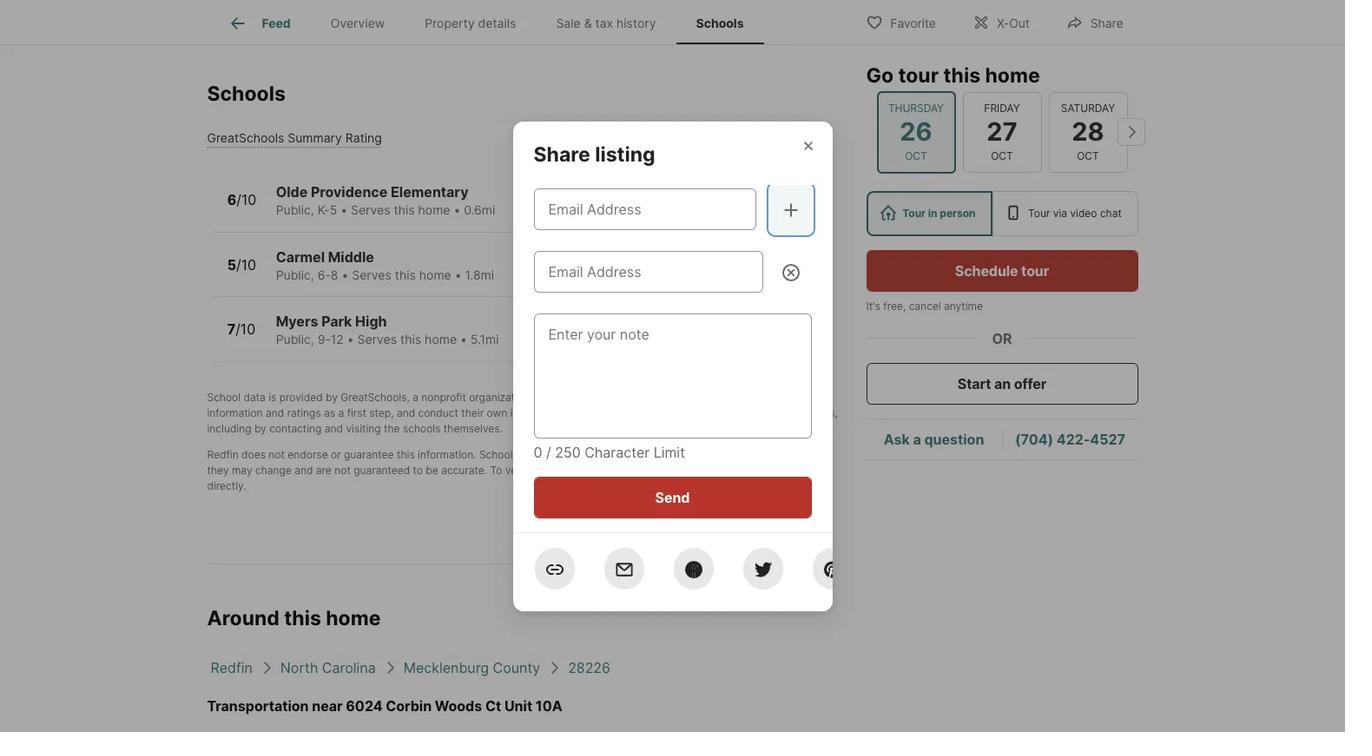 Task type: locate. For each thing, give the bounding box(es) containing it.
1 oct from the left
[[905, 149, 928, 162]]

as
[[324, 406, 335, 419], [733, 448, 744, 461]]

property details tab
[[405, 3, 536, 44]]

contact
[[675, 464, 712, 477]]

5 /10
[[227, 256, 256, 273]]

greatschools up the 6 /10
[[207, 131, 284, 145]]

1 horizontal spatial oct
[[991, 149, 1014, 162]]

tab list
[[207, 0, 778, 44]]

this inside olde providence elementary public, k-5 • serves this home • 0.6mi
[[394, 203, 415, 217]]

oct inside friday 27 oct
[[991, 149, 1014, 162]]

offer
[[1014, 374, 1047, 392]]

or right endorse
[[331, 448, 341, 461]]

redfin up investigation
[[536, 391, 567, 404]]

redfin for redfin does not endorse or guarantee this information.
[[207, 448, 239, 461]]

home left 1.8mi
[[419, 267, 451, 282]]

enrollment
[[571, 464, 623, 477]]

1 vertical spatial tour
[[1022, 261, 1049, 279]]

this up guaranteed on the left
[[397, 448, 415, 461]]

0 horizontal spatial or
[[331, 448, 341, 461]]

1 horizontal spatial schools
[[707, 406, 744, 419]]

this inside myers park high public, 9-12 • serves this home • 5.1mi
[[400, 332, 421, 347]]

1 vertical spatial the
[[715, 464, 731, 477]]

1 vertical spatial school
[[479, 448, 513, 461]]

2 vertical spatial public,
[[276, 332, 314, 347]]

• right 12 on the left top of page
[[347, 332, 354, 347]]

1 vertical spatial share
[[534, 142, 591, 166]]

oct inside the thursday 26 oct
[[905, 149, 928, 162]]

schedule tour
[[955, 261, 1049, 279]]

school for data
[[207, 391, 241, 404]]

redfin does not endorse or guarantee this information.
[[207, 448, 476, 461]]

0 horizontal spatial to
[[413, 464, 423, 477]]

1 public, from the top
[[276, 203, 314, 217]]

0 horizontal spatial by
[[254, 422, 266, 435]]

2 their from the left
[[642, 406, 664, 419]]

/10 left carmel in the top of the page
[[236, 256, 256, 273]]

26
[[900, 116, 933, 147]]

serves
[[351, 203, 390, 217], [352, 267, 392, 282], [357, 332, 397, 347]]

0 vertical spatial 5
[[330, 203, 337, 217]]

• down providence
[[341, 203, 347, 217]]

schools inside tab
[[696, 16, 744, 31]]

this inside carmel middle public, 6-8 • serves this home • 1.8mi
[[395, 267, 416, 282]]

public, for olde
[[276, 203, 314, 217]]

to down the information.
[[413, 464, 423, 477]]

• right the 8 at the left
[[342, 267, 349, 282]]

to inside school service boundaries are intended to be used as a reference only; they may change and are not
[[678, 448, 687, 461]]

buyers
[[637, 391, 671, 404]]

0 vertical spatial be
[[690, 448, 703, 461]]

guaranteed to be accurate. to verify school enrollment eligibility, contact the school district directly.
[[207, 464, 804, 492]]

step,
[[369, 406, 394, 419]]

district
[[770, 464, 804, 477]]

it's
[[866, 299, 881, 312]]

and down endorse
[[295, 464, 313, 477]]

1 horizontal spatial tour
[[1022, 261, 1049, 279]]

share for share listing
[[534, 142, 591, 166]]

endorse
[[288, 448, 328, 461]]

oct down 28
[[1077, 149, 1099, 162]]

1 vertical spatial by
[[254, 422, 266, 435]]

their up 'themselves.' at the left bottom
[[461, 406, 484, 419]]

share for share
[[1091, 15, 1124, 30]]

are down endorse
[[316, 464, 332, 477]]

0 vertical spatial or
[[747, 406, 757, 419]]

2 tour from the left
[[1028, 206, 1050, 219]]

schools up greatschools summary rating link
[[207, 81, 286, 106]]

0 horizontal spatial tour
[[903, 206, 926, 219]]

0 vertical spatial public,
[[276, 203, 314, 217]]

7
[[227, 321, 236, 338]]

0 horizontal spatial schools
[[403, 422, 441, 435]]

this up myers park high public, 9-12 • serves this home • 5.1mi
[[395, 267, 416, 282]]

0 horizontal spatial oct
[[905, 149, 928, 162]]

next image
[[1117, 118, 1145, 146]]

start an offer
[[958, 374, 1047, 392]]

0 vertical spatial redfin
[[536, 391, 567, 404]]

public, down carmel in the top of the page
[[276, 267, 314, 282]]

• left 0.6mi
[[454, 203, 461, 217]]

history
[[617, 16, 656, 31]]

visiting
[[346, 422, 381, 435]]

schools right "history"
[[696, 16, 744, 31]]

2 vertical spatial redfin
[[211, 659, 253, 676]]

and down ,
[[397, 406, 415, 419]]

0 vertical spatial as
[[324, 406, 335, 419]]

public, inside olde providence elementary public, k-5 • serves this home • 0.6mi
[[276, 203, 314, 217]]

are
[[613, 448, 628, 461], [316, 464, 332, 477]]

share inside share button
[[1091, 15, 1124, 30]]

2 horizontal spatial greatschools
[[753, 391, 820, 404]]

the down step,
[[384, 422, 400, 435]]

as right ratings
[[324, 406, 335, 419]]

this down elementary
[[394, 203, 415, 217]]

be inside 'guaranteed to be accurate. to verify school enrollment eligibility, contact the school district directly.'
[[426, 464, 438, 477]]

1 vertical spatial or
[[331, 448, 341, 461]]

0 horizontal spatial not
[[269, 448, 285, 461]]

to down recommends
[[576, 406, 586, 419]]

1 horizontal spatial be
[[690, 448, 703, 461]]

tour via video chat option
[[993, 190, 1138, 235]]

public, inside myers park high public, 9-12 • serves this home • 5.1mi
[[276, 332, 314, 347]]

1 vertical spatial be
[[426, 464, 438, 477]]

1 vertical spatial to
[[678, 448, 687, 461]]

school
[[760, 406, 793, 419], [536, 464, 568, 477], [734, 464, 767, 477]]

0 horizontal spatial as
[[324, 406, 335, 419]]

saturday 28 oct
[[1061, 101, 1116, 162]]

0 horizontal spatial 5
[[227, 256, 236, 273]]

elementary
[[391, 184, 469, 201]]

1 vertical spatial schools
[[207, 81, 286, 106]]

the down used
[[715, 464, 731, 477]]

serves down the high on the top left
[[357, 332, 397, 347]]

3 oct from the left
[[1077, 149, 1099, 162]]

not inside school service boundaries are intended to be used as a reference only; they may change and are not
[[335, 464, 351, 477]]

carmel middle public, 6-8 • serves this home • 1.8mi
[[276, 248, 494, 282]]

2 horizontal spatial oct
[[1077, 149, 1099, 162]]

tour left in
[[903, 206, 926, 219]]

&
[[584, 16, 592, 31]]

redfin inside , a nonprofit organization. redfin recommends buyers and renters use greatschools information and ratings as a
[[536, 391, 567, 404]]

this up ,
[[400, 332, 421, 347]]

home up friday
[[985, 63, 1040, 87]]

north
[[280, 659, 318, 676]]

north carolina
[[280, 659, 376, 676]]

schools tab
[[676, 3, 764, 44]]

0 horizontal spatial their
[[461, 406, 484, 419]]

mecklenburg county
[[404, 659, 540, 676]]

0 vertical spatial the
[[384, 422, 400, 435]]

tour inside button
[[1022, 261, 1049, 279]]

5
[[330, 203, 337, 217], [227, 256, 236, 273]]

share
[[1091, 15, 1124, 30], [534, 142, 591, 166]]

organization.
[[469, 391, 533, 404]]

home inside olde providence elementary public, k-5 • serves this home • 0.6mi
[[418, 203, 450, 217]]

1 horizontal spatial school
[[479, 448, 513, 461]]

ratings
[[287, 406, 321, 419]]

schools down conduct
[[403, 422, 441, 435]]

1 vertical spatial redfin
[[207, 448, 239, 461]]

be
[[690, 448, 703, 461], [426, 464, 438, 477]]

tour for tour via video chat
[[1028, 206, 1050, 219]]

0 vertical spatial /10
[[236, 191, 257, 209]]

a right ,
[[413, 391, 419, 404]]

by right provided
[[326, 391, 338, 404]]

0 horizontal spatial are
[[316, 464, 332, 477]]

1 their from the left
[[461, 406, 484, 419]]

1 horizontal spatial not
[[335, 464, 351, 477]]

0 vertical spatial tour
[[899, 63, 939, 87]]

• left 1.8mi
[[455, 267, 462, 282]]

greatschools up districts,
[[753, 391, 820, 404]]

0 horizontal spatial be
[[426, 464, 438, 477]]

1 horizontal spatial are
[[613, 448, 628, 461]]

be up contact
[[690, 448, 703, 461]]

determine
[[589, 406, 639, 419]]

nonprofit
[[422, 391, 466, 404]]

0 vertical spatial serves
[[351, 203, 390, 217]]

to up contact
[[678, 448, 687, 461]]

1 vertical spatial serves
[[352, 267, 392, 282]]

schedule tour button
[[866, 249, 1138, 291]]

6 /10
[[227, 191, 257, 209]]

1 tour from the left
[[903, 206, 926, 219]]

/10 for 6
[[236, 191, 257, 209]]

0 vertical spatial share
[[1091, 15, 1124, 30]]

serves down middle
[[352, 267, 392, 282]]

oct down 26
[[905, 149, 928, 162]]

redfin link
[[211, 659, 253, 676]]

2 vertical spatial serves
[[357, 332, 397, 347]]

school up "to" at the bottom left
[[479, 448, 513, 461]]

and inside school service boundaries are intended to be used as a reference only; they may change and are not
[[295, 464, 313, 477]]

school inside "first step, and conduct their own investigation to determine their desired schools or school districts, including by contacting and visiting the schools themselves."
[[760, 406, 793, 419]]

0 horizontal spatial tour
[[899, 63, 939, 87]]

only;
[[806, 448, 829, 461]]

around
[[207, 606, 280, 631]]

1 horizontal spatial the
[[715, 464, 731, 477]]

tour right schedule
[[1022, 261, 1049, 279]]

0 vertical spatial to
[[576, 406, 586, 419]]

redfin up they
[[207, 448, 239, 461]]

school up information
[[207, 391, 241, 404]]

share button
[[1052, 4, 1138, 40]]

1 horizontal spatial tour
[[1028, 206, 1050, 219]]

go
[[866, 63, 894, 87]]

oct inside saturday 28 oct
[[1077, 149, 1099, 162]]

are up enrollment at the bottom
[[613, 448, 628, 461]]

oct down the 27
[[991, 149, 1014, 162]]

0 horizontal spatial school
[[207, 391, 241, 404]]

•
[[341, 203, 347, 217], [454, 203, 461, 217], [342, 267, 349, 282], [455, 267, 462, 282], [347, 332, 354, 347], [460, 332, 467, 347]]

5 inside olde providence elementary public, k-5 • serves this home • 0.6mi
[[330, 203, 337, 217]]

• left 5.1mi at the top left
[[460, 332, 467, 347]]

favorite
[[891, 15, 936, 30]]

ask
[[884, 430, 910, 448]]

by up does
[[254, 422, 266, 435]]

public, down olde
[[276, 203, 314, 217]]

2 vertical spatial /10
[[236, 321, 256, 338]]

their down buyers
[[642, 406, 664, 419]]

tour up thursday
[[899, 63, 939, 87]]

422-
[[1057, 430, 1090, 448]]

schools down renters
[[707, 406, 744, 419]]

2 vertical spatial to
[[413, 464, 423, 477]]

sale & tax history tab
[[536, 3, 676, 44]]

home inside carmel middle public, 6-8 • serves this home • 1.8mi
[[419, 267, 451, 282]]

2 horizontal spatial to
[[678, 448, 687, 461]]

school left districts,
[[760, 406, 793, 419]]

None button
[[877, 91, 956, 173], [963, 92, 1042, 172], [1049, 92, 1128, 172], [877, 91, 956, 173], [963, 92, 1042, 172], [1049, 92, 1128, 172]]

directly.
[[207, 479, 246, 492]]

greatschools inside , a nonprofit organization. redfin recommends buyers and renters use greatschools information and ratings as a
[[753, 391, 820, 404]]

or
[[747, 406, 757, 419], [331, 448, 341, 461]]

1 horizontal spatial to
[[576, 406, 586, 419]]

serves inside olde providence elementary public, k-5 • serves this home • 0.6mi
[[351, 203, 390, 217]]

districts,
[[796, 406, 838, 419]]

ask a question link
[[884, 430, 984, 448]]

k-
[[318, 203, 330, 217]]

character
[[585, 443, 650, 461]]

this up 'north'
[[284, 606, 321, 631]]

1 horizontal spatial 5
[[330, 203, 337, 217]]

investigation
[[510, 406, 573, 419]]

used
[[706, 448, 730, 461]]

person
[[940, 206, 976, 219]]

school data is provided by greatschools
[[207, 391, 407, 404]]

serves down providence
[[351, 203, 390, 217]]

1 horizontal spatial share
[[1091, 15, 1124, 30]]

oct
[[905, 149, 928, 162], [991, 149, 1014, 162], [1077, 149, 1099, 162]]

0 vertical spatial schools
[[696, 16, 744, 31]]

1 vertical spatial schools
[[403, 422, 441, 435]]

to inside 'guaranteed to be accurate. to verify school enrollment eligibility, contact the school district directly.'
[[413, 464, 423, 477]]

redfin up the transportation
[[211, 659, 253, 676]]

0 vertical spatial schools
[[707, 406, 744, 419]]

0 horizontal spatial the
[[384, 422, 400, 435]]

0 vertical spatial by
[[326, 391, 338, 404]]

2 oct from the left
[[991, 149, 1014, 162]]

the inside "first step, and conduct their own investigation to determine their desired schools or school districts, including by contacting and visiting the schools themselves."
[[384, 422, 400, 435]]

contacting
[[269, 422, 322, 435]]

0 vertical spatial school
[[207, 391, 241, 404]]

a left reference
[[747, 448, 753, 461]]

1 horizontal spatial their
[[642, 406, 664, 419]]

greatschools up step,
[[341, 391, 407, 404]]

or down use
[[747, 406, 757, 419]]

Email Address text field
[[549, 261, 748, 282]]

1 vertical spatial are
[[316, 464, 332, 477]]

school inside school service boundaries are intended to be used as a reference only; they may change and are not
[[479, 448, 513, 461]]

0 / 250 character limit
[[534, 443, 685, 461]]

1 vertical spatial public,
[[276, 267, 314, 282]]

as right used
[[733, 448, 744, 461]]

x-
[[997, 15, 1009, 30]]

go tour this home
[[866, 63, 1040, 87]]

1 vertical spatial as
[[733, 448, 744, 461]]

home down elementary
[[418, 203, 450, 217]]

via
[[1053, 206, 1068, 219]]

8
[[331, 267, 338, 282]]

public, down myers
[[276, 332, 314, 347]]

home left 5.1mi at the top left
[[425, 332, 457, 347]]

redfin
[[536, 391, 567, 404], [207, 448, 239, 461], [211, 659, 253, 676]]

tour left via
[[1028, 206, 1050, 219]]

1 vertical spatial not
[[335, 464, 351, 477]]

0 vertical spatial not
[[269, 448, 285, 461]]

serves inside myers park high public, 9-12 • serves this home • 5.1mi
[[357, 332, 397, 347]]

serves inside carmel middle public, 6-8 • serves this home • 1.8mi
[[352, 267, 392, 282]]

share inside "share listing" element
[[534, 142, 591, 166]]

tour
[[903, 206, 926, 219], [1028, 206, 1050, 219]]

(704) 422-4527 link
[[1015, 430, 1126, 448]]

0 horizontal spatial share
[[534, 142, 591, 166]]

be down the information.
[[426, 464, 438, 477]]

not down "redfin does not endorse or guarantee this information."
[[335, 464, 351, 477]]

data
[[244, 391, 266, 404]]

/10 left olde
[[236, 191, 257, 209]]

2 public, from the top
[[276, 267, 314, 282]]

guarantee
[[344, 448, 394, 461]]

3 public, from the top
[[276, 332, 314, 347]]

1 horizontal spatial by
[[326, 391, 338, 404]]

public, inside carmel middle public, 6-8 • serves this home • 1.8mi
[[276, 267, 314, 282]]

1 horizontal spatial or
[[747, 406, 757, 419]]

carolina
[[322, 659, 376, 676]]

school
[[207, 391, 241, 404], [479, 448, 513, 461]]

5 down 6 at the left top of page
[[227, 256, 236, 273]]

list box
[[866, 190, 1138, 235]]

1 horizontal spatial as
[[733, 448, 744, 461]]

first step, and conduct their own investigation to determine their desired schools or school districts, including by contacting and visiting the schools themselves.
[[207, 406, 838, 435]]

/10 left myers
[[236, 321, 256, 338]]

1 horizontal spatial schools
[[696, 16, 744, 31]]

service
[[516, 448, 552, 461]]

their
[[461, 406, 484, 419], [642, 406, 664, 419]]

1 vertical spatial /10
[[236, 256, 256, 273]]

5 down providence
[[330, 203, 337, 217]]

not up change
[[269, 448, 285, 461]]



Task type: describe. For each thing, give the bounding box(es) containing it.
near
[[312, 697, 343, 715]]

5.1mi
[[471, 332, 499, 347]]

start an offer button
[[866, 362, 1138, 404]]

information.
[[418, 448, 476, 461]]

and down is
[[266, 406, 284, 419]]

1 vertical spatial 5
[[227, 256, 236, 273]]

saturday
[[1061, 101, 1116, 114]]

28
[[1072, 116, 1105, 147]]

7 /10
[[227, 321, 256, 338]]

details
[[478, 16, 516, 31]]

sale
[[556, 16, 581, 31]]

olde
[[276, 184, 308, 201]]

listing
[[595, 142, 656, 166]]

conduct
[[418, 406, 459, 419]]

they
[[207, 464, 229, 477]]

middle
[[328, 248, 374, 266]]

home up carolina
[[326, 606, 381, 631]]

tour in person option
[[866, 190, 993, 235]]

or inside "first step, and conduct their own investigation to determine their desired schools or school districts, including by contacting and visiting the schools themselves."
[[747, 406, 757, 419]]

x-out
[[997, 15, 1030, 30]]

recommends
[[570, 391, 634, 404]]

property
[[425, 16, 475, 31]]

0 vertical spatial are
[[613, 448, 628, 461]]

1.8mi
[[465, 267, 494, 282]]

limit
[[654, 443, 685, 461]]

carmel
[[276, 248, 325, 266]]

sale & tax history
[[556, 16, 656, 31]]

28226 link
[[568, 659, 611, 676]]

6024
[[346, 697, 383, 715]]

friday 27 oct
[[984, 101, 1020, 162]]

out
[[1009, 15, 1030, 30]]

an
[[995, 374, 1011, 392]]

park
[[322, 313, 352, 330]]

overview tab
[[311, 3, 405, 44]]

the inside 'guaranteed to be accurate. to verify school enrollment eligibility, contact the school district directly.'
[[715, 464, 731, 477]]

send
[[655, 489, 690, 506]]

free,
[[884, 299, 906, 312]]

share listing
[[534, 142, 656, 166]]

a right ask
[[913, 430, 921, 448]]

high
[[355, 313, 387, 330]]

tour in person
[[903, 206, 976, 219]]

corbin
[[386, 697, 432, 715]]

eligibility,
[[626, 464, 672, 477]]

0 horizontal spatial greatschools
[[207, 131, 284, 145]]

9-
[[318, 332, 331, 347]]

woods
[[435, 697, 482, 715]]

Enter your note text field
[[549, 324, 797, 428]]

desired
[[667, 406, 704, 419]]

tab list containing feed
[[207, 0, 778, 44]]

/
[[546, 443, 551, 461]]

overview
[[331, 16, 385, 31]]

tour for tour in person
[[903, 206, 926, 219]]

oct for 28
[[1077, 149, 1099, 162]]

oct for 27
[[991, 149, 1014, 162]]

a left first
[[338, 406, 344, 419]]

summary
[[288, 131, 342, 145]]

a inside school service boundaries are intended to be used as a reference only; they may change and are not
[[747, 448, 753, 461]]

by inside "first step, and conduct their own investigation to determine their desired schools or school districts, including by contacting and visiting the schools themselves."
[[254, 422, 266, 435]]

10a
[[536, 697, 563, 715]]

redfin for redfin
[[211, 659, 253, 676]]

anytime
[[944, 299, 983, 312]]

around this home
[[207, 606, 381, 631]]

cancel
[[909, 299, 941, 312]]

favorite button
[[852, 4, 951, 40]]

as inside school service boundaries are intended to be used as a reference only; they may change and are not
[[733, 448, 744, 461]]

greatschools summary rating
[[207, 131, 382, 145]]

start
[[958, 374, 992, 392]]

video
[[1070, 206, 1098, 219]]

send button
[[534, 476, 812, 518]]

question
[[925, 430, 984, 448]]

school down /
[[536, 464, 568, 477]]

public, for myers
[[276, 332, 314, 347]]

school for service
[[479, 448, 513, 461]]

0
[[534, 443, 542, 461]]

intended
[[631, 448, 675, 461]]

in
[[928, 206, 938, 219]]

0 horizontal spatial schools
[[207, 81, 286, 106]]

north carolina link
[[280, 659, 376, 676]]

tour for go
[[899, 63, 939, 87]]

oct for 26
[[905, 149, 928, 162]]

serves for high
[[357, 332, 397, 347]]

and up "redfin does not endorse or guarantee this information."
[[325, 422, 343, 435]]

to inside "first step, and conduct their own investigation to determine their desired schools or school districts, including by contacting and visiting the schools themselves."
[[576, 406, 586, 419]]

accurate.
[[441, 464, 487, 477]]

may
[[232, 464, 252, 477]]

thursday
[[888, 101, 944, 114]]

1 horizontal spatial greatschools
[[341, 391, 407, 404]]

themselves.
[[444, 422, 503, 435]]

share listing element
[[534, 121, 676, 167]]

it's free, cancel anytime
[[866, 299, 983, 312]]

olde providence elementary public, k-5 • serves this home • 0.6mi
[[276, 184, 495, 217]]

transportation near 6024 corbin woods ct unit 10a
[[207, 697, 563, 715]]

friday
[[984, 101, 1020, 114]]

as inside , a nonprofit organization. redfin recommends buyers and renters use greatschools information and ratings as a
[[324, 406, 335, 419]]

share listing dialog
[[513, 121, 853, 611]]

myers
[[276, 313, 318, 330]]

list box containing tour in person
[[866, 190, 1138, 235]]

first
[[347, 406, 366, 419]]

250
[[555, 443, 581, 461]]

this up thursday
[[944, 63, 981, 87]]

home inside myers park high public, 9-12 • serves this home • 5.1mi
[[425, 332, 457, 347]]

tour for schedule
[[1022, 261, 1049, 279]]

school down reference
[[734, 464, 767, 477]]

serves for elementary
[[351, 203, 390, 217]]

feed link
[[227, 13, 291, 34]]

provided
[[279, 391, 323, 404]]

is
[[269, 391, 277, 404]]

Email Address text field
[[549, 198, 741, 219]]

/10 for 5
[[236, 256, 256, 273]]

/10 for 7
[[236, 321, 256, 338]]

be inside school service boundaries are intended to be used as a reference only; they may change and are not
[[690, 448, 703, 461]]

and up "desired"
[[674, 391, 692, 404]]

6-
[[318, 267, 331, 282]]

, a nonprofit organization. redfin recommends buyers and renters use greatschools information and ratings as a
[[207, 391, 820, 419]]

or
[[992, 329, 1012, 347]]

use
[[733, 391, 751, 404]]

tax
[[595, 16, 613, 31]]

28226
[[568, 659, 611, 676]]

6
[[227, 191, 236, 209]]

property details
[[425, 16, 516, 31]]



Task type: vqa. For each thing, say whether or not it's contained in the screenshot.
the top '/10'
yes



